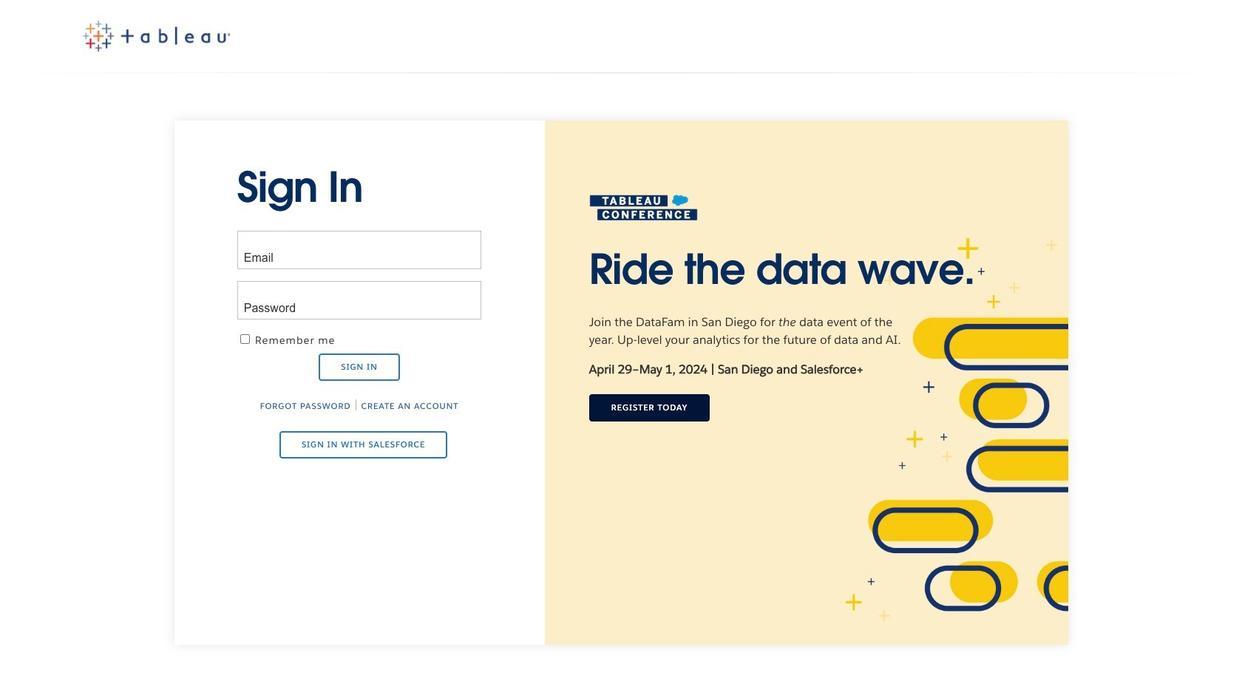 Task type: locate. For each thing, give the bounding box(es) containing it.
None checkbox
[[240, 334, 250, 344]]



Task type: describe. For each thing, give the bounding box(es) containing it.
tableau conference image
[[589, 194, 698, 221]]

tableau software image
[[82, 21, 230, 51]]

Email email field
[[237, 231, 482, 269]]

Password password field
[[237, 281, 482, 320]]



